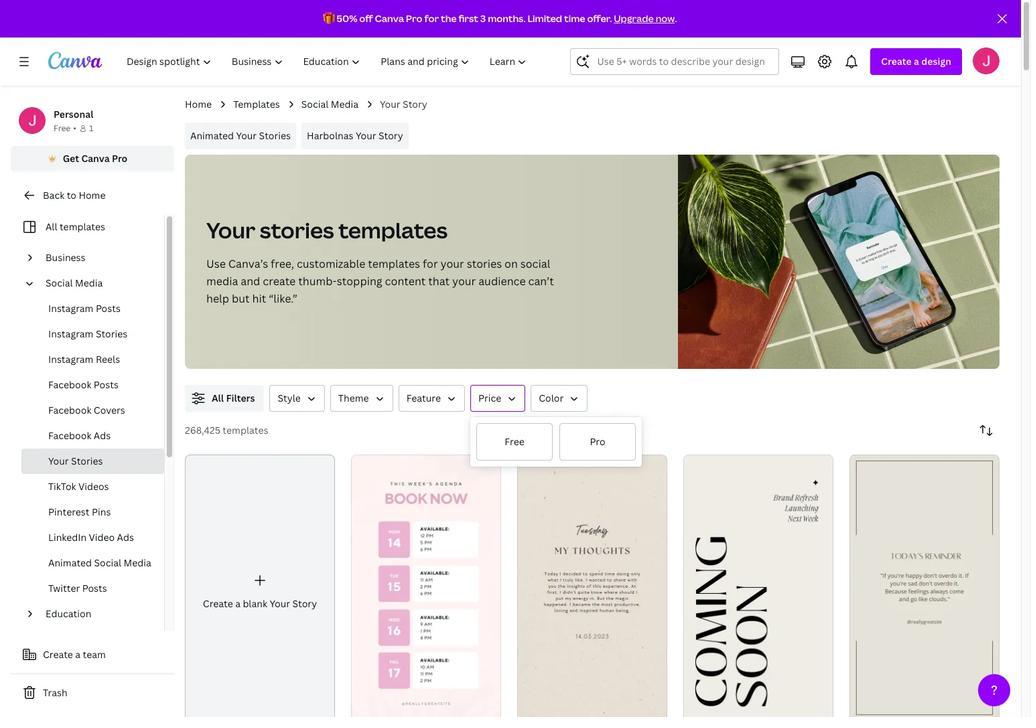 Task type: vqa. For each thing, say whether or not it's contained in the screenshot.
CLEAR ALL (3)
no



Task type: locate. For each thing, give the bounding box(es) containing it.
1 vertical spatial stories
[[467, 257, 502, 271]]

0 vertical spatial facebook
[[48, 379, 91, 391]]

personal
[[54, 108, 93, 121]]

0 horizontal spatial social media link
[[40, 271, 156, 296]]

1 vertical spatial free
[[505, 436, 525, 448]]

animated down home link
[[190, 129, 234, 142]]

blank
[[243, 598, 267, 611]]

instagram for instagram posts
[[48, 302, 93, 315]]

instagram for instagram stories
[[48, 328, 93, 340]]

2 vertical spatial story
[[293, 598, 317, 611]]

0 vertical spatial instagram
[[48, 302, 93, 315]]

stories down facebook ads link
[[71, 455, 103, 468]]

social down video
[[94, 557, 121, 570]]

instagram for instagram reels
[[48, 353, 93, 366]]

1 vertical spatial canva
[[81, 152, 110, 165]]

facebook covers
[[48, 404, 125, 417]]

facebook for facebook covers
[[48, 404, 91, 417]]

a left team at the left bottom
[[75, 649, 80, 661]]

1 vertical spatial pro
[[112, 152, 128, 165]]

facebook for facebook posts
[[48, 379, 91, 391]]

0 vertical spatial stories
[[259, 129, 291, 142]]

pro inside get canva pro button
[[112, 152, 128, 165]]

animated your stories link
[[185, 123, 296, 149]]

the
[[441, 12, 457, 25]]

2 vertical spatial facebook
[[48, 430, 91, 442]]

stories down "templates" link
[[259, 129, 291, 142]]

for inside use canva's free, customizable templates for your stories on social media and create thumb-stopping content that your audience can't help but hit "like."
[[423, 257, 438, 271]]

0 horizontal spatial ads
[[94, 430, 111, 442]]

price
[[478, 392, 501, 405]]

templates inside use canva's free, customizable templates for your stories on social media and create thumb-stopping content that your audience can't help but hit "like."
[[368, 257, 420, 271]]

top level navigation element
[[118, 48, 538, 75]]

.
[[675, 12, 677, 25]]

theme button
[[330, 385, 393, 412]]

customizable
[[297, 257, 366, 271]]

all filters
[[212, 392, 255, 405]]

1 vertical spatial instagram
[[48, 328, 93, 340]]

harbolnas your story link
[[302, 123, 409, 149]]

templates
[[339, 216, 448, 245], [60, 220, 105, 233], [368, 257, 420, 271], [223, 424, 268, 437]]

2 vertical spatial pro
[[590, 436, 606, 448]]

0 horizontal spatial pro
[[112, 152, 128, 165]]

social media link
[[301, 97, 359, 112], [40, 271, 156, 296]]

1 vertical spatial stories
[[96, 328, 128, 340]]

facebook posts link
[[21, 373, 164, 398]]

your up that at the left top
[[441, 257, 464, 271]]

home right 'to'
[[79, 189, 106, 202]]

1 vertical spatial posts
[[94, 379, 119, 391]]

reels
[[96, 353, 120, 366]]

268,425 templates
[[185, 424, 268, 437]]

animated for animated social media
[[48, 557, 92, 570]]

1 horizontal spatial create
[[203, 598, 233, 611]]

a inside dropdown button
[[914, 55, 919, 68]]

0 vertical spatial stories
[[260, 216, 334, 245]]

templates inside 'link'
[[60, 220, 105, 233]]

2 vertical spatial stories
[[71, 455, 103, 468]]

home up animated your stories
[[185, 98, 212, 111]]

feature button
[[398, 385, 465, 412]]

all down back
[[46, 220, 57, 233]]

1 facebook from the top
[[48, 379, 91, 391]]

0 horizontal spatial a
[[75, 649, 80, 661]]

0 horizontal spatial canva
[[81, 152, 110, 165]]

1 vertical spatial story
[[379, 129, 403, 142]]

your right the harbolnas
[[356, 129, 376, 142]]

2 horizontal spatial pro
[[590, 436, 606, 448]]

1 vertical spatial for
[[423, 257, 438, 271]]

stories up audience
[[467, 257, 502, 271]]

audience
[[479, 274, 526, 289]]

1 horizontal spatial all
[[212, 392, 224, 405]]

pro inside "pro" button
[[590, 436, 606, 448]]

for
[[424, 12, 439, 25], [423, 257, 438, 271]]

time
[[564, 12, 585, 25]]

0 vertical spatial social media link
[[301, 97, 359, 112]]

social media up the harbolnas
[[301, 98, 359, 111]]

1 vertical spatial your
[[452, 274, 476, 289]]

social
[[521, 257, 550, 271]]

hit
[[252, 292, 266, 306]]

0 vertical spatial for
[[424, 12, 439, 25]]

theme
[[338, 392, 369, 405]]

style
[[278, 392, 301, 405]]

1 horizontal spatial canva
[[375, 12, 404, 25]]

268,425
[[185, 424, 220, 437]]

a left blank
[[235, 598, 241, 611]]

all
[[46, 220, 57, 233], [212, 392, 224, 405]]

all for all templates
[[46, 220, 57, 233]]

style button
[[270, 385, 325, 412]]

all inside 'link'
[[46, 220, 57, 233]]

design
[[922, 55, 952, 68]]

pro button
[[559, 423, 637, 462]]

canva right off
[[375, 12, 404, 25]]

stopping
[[337, 274, 382, 289]]

video
[[89, 531, 115, 544]]

your
[[380, 98, 401, 111], [236, 129, 257, 142], [356, 129, 376, 142], [206, 216, 256, 245], [48, 455, 69, 468], [270, 598, 290, 611]]

create left team at the left bottom
[[43, 649, 73, 661]]

facebook for facebook ads
[[48, 430, 91, 442]]

None search field
[[571, 48, 780, 75]]

2 vertical spatial a
[[75, 649, 80, 661]]

0 vertical spatial posts
[[96, 302, 121, 315]]

facebook posts
[[48, 379, 119, 391]]

help
[[206, 292, 229, 306]]

0 vertical spatial animated
[[190, 129, 234, 142]]

media down linkedin video ads link
[[124, 557, 151, 570]]

create
[[882, 55, 912, 68], [203, 598, 233, 611], [43, 649, 73, 661]]

media up instagram posts
[[75, 277, 103, 290]]

your inside "element"
[[270, 598, 290, 611]]

your right blank
[[270, 598, 290, 611]]

free left • on the top left
[[54, 123, 71, 134]]

0 vertical spatial media
[[331, 98, 359, 111]]

1 horizontal spatial social media link
[[301, 97, 359, 112]]

neutral beige simple minimalist plain text block instagram story image
[[517, 455, 667, 718]]

1 horizontal spatial free
[[505, 436, 525, 448]]

1 horizontal spatial media
[[124, 557, 151, 570]]

1 vertical spatial facebook
[[48, 404, 91, 417]]

tiktok
[[48, 481, 76, 493]]

free inside button
[[505, 436, 525, 448]]

home
[[185, 98, 212, 111], [79, 189, 106, 202]]

canva right get
[[81, 152, 110, 165]]

0 vertical spatial free
[[54, 123, 71, 134]]

your stories
[[48, 455, 103, 468]]

free for free •
[[54, 123, 71, 134]]

create a design
[[882, 55, 952, 68]]

2 vertical spatial social
[[94, 557, 121, 570]]

1 horizontal spatial a
[[235, 598, 241, 611]]

1 horizontal spatial animated
[[190, 129, 234, 142]]

instagram up instagram reels
[[48, 328, 93, 340]]

1 instagram from the top
[[48, 302, 93, 315]]

your right that at the left top
[[452, 274, 476, 289]]

back to home
[[43, 189, 106, 202]]

social
[[301, 98, 329, 111], [46, 277, 73, 290], [94, 557, 121, 570]]

1 horizontal spatial ads
[[117, 531, 134, 544]]

2 facebook from the top
[[48, 404, 91, 417]]

2 vertical spatial posts
[[82, 582, 107, 595]]

your
[[441, 257, 464, 271], [452, 274, 476, 289]]

1 vertical spatial media
[[75, 277, 103, 290]]

2 horizontal spatial create
[[882, 55, 912, 68]]

first
[[459, 12, 478, 25]]

0 vertical spatial ads
[[94, 430, 111, 442]]

create for create a design
[[882, 55, 912, 68]]

free
[[54, 123, 71, 134], [505, 436, 525, 448]]

social up the harbolnas
[[301, 98, 329, 111]]

1 vertical spatial social
[[46, 277, 73, 290]]

create inside create a blank your story "element"
[[203, 598, 233, 611]]

posts down animated social media link on the bottom of page
[[82, 582, 107, 595]]

stories
[[259, 129, 291, 142], [96, 328, 128, 340], [71, 455, 103, 468]]

3 facebook from the top
[[48, 430, 91, 442]]

2 vertical spatial create
[[43, 649, 73, 661]]

1 horizontal spatial stories
[[467, 257, 502, 271]]

facebook
[[48, 379, 91, 391], [48, 404, 91, 417], [48, 430, 91, 442]]

ads down covers
[[94, 430, 111, 442]]

0 horizontal spatial social media
[[46, 277, 103, 290]]

media inside animated social media link
[[124, 557, 151, 570]]

all inside button
[[212, 392, 224, 405]]

0 horizontal spatial all
[[46, 220, 57, 233]]

social media down the business
[[46, 277, 103, 290]]

1 vertical spatial home
[[79, 189, 106, 202]]

canva
[[375, 12, 404, 25], [81, 152, 110, 165]]

0 vertical spatial a
[[914, 55, 919, 68]]

0 horizontal spatial home
[[79, 189, 106, 202]]

social media link up instagram posts
[[40, 271, 156, 296]]

ads right video
[[117, 531, 134, 544]]

now
[[656, 12, 675, 25]]

media
[[331, 98, 359, 111], [75, 277, 103, 290], [124, 557, 151, 570]]

posts up instagram stories link
[[96, 302, 121, 315]]

free button
[[476, 423, 554, 462]]

0 horizontal spatial stories
[[260, 216, 334, 245]]

2 horizontal spatial a
[[914, 55, 919, 68]]

0 horizontal spatial animated
[[48, 557, 92, 570]]

1 vertical spatial social media link
[[40, 271, 156, 296]]

instagram up 'instagram stories'
[[48, 302, 93, 315]]

0 vertical spatial home
[[185, 98, 212, 111]]

2 horizontal spatial media
[[331, 98, 359, 111]]

posts for facebook posts
[[94, 379, 119, 391]]

your up tiktok
[[48, 455, 69, 468]]

1 vertical spatial all
[[212, 392, 224, 405]]

1 vertical spatial create
[[203, 598, 233, 611]]

2 vertical spatial instagram
[[48, 353, 93, 366]]

for left the
[[424, 12, 439, 25]]

1 vertical spatial animated
[[48, 557, 92, 570]]

facebook up 'facebook ads'
[[48, 404, 91, 417]]

1 vertical spatial social media
[[46, 277, 103, 290]]

0 horizontal spatial free
[[54, 123, 71, 134]]

social media link up the harbolnas
[[301, 97, 359, 112]]

your down "templates" link
[[236, 129, 257, 142]]

a inside button
[[75, 649, 80, 661]]

facebook up your stories
[[48, 430, 91, 442]]

a inside "element"
[[235, 598, 241, 611]]

0 vertical spatial social media
[[301, 98, 359, 111]]

linkedin
[[48, 531, 87, 544]]

pinterest pins
[[48, 506, 111, 519]]

create inside the create a team button
[[43, 649, 73, 661]]

0 vertical spatial create
[[882, 55, 912, 68]]

use canva's free, customizable templates for your stories on social media and create thumb-stopping content that your audience can't help but hit "like."
[[206, 257, 554, 306]]

pro
[[406, 12, 423, 25], [112, 152, 128, 165], [590, 436, 606, 448]]

2 horizontal spatial social
[[301, 98, 329, 111]]

free,
[[271, 257, 294, 271]]

animated your stories
[[190, 129, 291, 142]]

education link
[[40, 602, 156, 627]]

1 vertical spatial ads
[[117, 531, 134, 544]]

a left design
[[914, 55, 919, 68]]

1 horizontal spatial pro
[[406, 12, 423, 25]]

1 horizontal spatial social
[[94, 557, 121, 570]]

all for all filters
[[212, 392, 224, 405]]

free down price button
[[505, 436, 525, 448]]

stories up reels
[[96, 328, 128, 340]]

animated
[[190, 129, 234, 142], [48, 557, 92, 570]]

create for create a blank your story
[[203, 598, 233, 611]]

story
[[403, 98, 427, 111], [379, 129, 403, 142], [293, 598, 317, 611]]

james peterson image
[[973, 48, 1000, 74]]

thumb-
[[298, 274, 337, 289]]

2 instagram from the top
[[48, 328, 93, 340]]

2 vertical spatial media
[[124, 557, 151, 570]]

1 vertical spatial a
[[235, 598, 241, 611]]

social down the business
[[46, 277, 73, 290]]

color button
[[531, 385, 588, 412]]

3
[[480, 12, 486, 25]]

0 horizontal spatial create
[[43, 649, 73, 661]]

create inside create a design dropdown button
[[882, 55, 912, 68]]

1
[[89, 123, 93, 134]]

create a blank your story link
[[185, 455, 335, 718]]

animated down linkedin
[[48, 557, 92, 570]]

create left blank
[[203, 598, 233, 611]]

story inside harbolnas your story link
[[379, 129, 403, 142]]

social media
[[301, 98, 359, 111], [46, 277, 103, 290]]

offer.
[[587, 12, 612, 25]]

media up harbolnas your story
[[331, 98, 359, 111]]

Search search field
[[597, 49, 771, 74]]

create a blank your story
[[203, 598, 317, 611]]

posts
[[96, 302, 121, 315], [94, 379, 119, 391], [82, 582, 107, 595]]

for up that at the left top
[[423, 257, 438, 271]]

instagram inside "link"
[[48, 353, 93, 366]]

stories inside use canva's free, customizable templates for your stories on social media and create thumb-stopping content that your audience can't help but hit "like."
[[467, 257, 502, 271]]

0 vertical spatial all
[[46, 220, 57, 233]]

your story
[[380, 98, 427, 111]]

facebook ads
[[48, 430, 111, 442]]

instagram up facebook posts
[[48, 353, 93, 366]]

harbolnas
[[307, 129, 353, 142]]

facebook down instagram reels
[[48, 379, 91, 391]]

stories up free,
[[260, 216, 334, 245]]

posts down reels
[[94, 379, 119, 391]]

create left design
[[882, 55, 912, 68]]

all left "filters"
[[212, 392, 224, 405]]

3 instagram from the top
[[48, 353, 93, 366]]



Task type: describe. For each thing, give the bounding box(es) containing it.
1 horizontal spatial home
[[185, 98, 212, 111]]

instagram posts link
[[21, 296, 164, 322]]

your up harbolnas your story
[[380, 98, 401, 111]]

for for pro
[[424, 12, 439, 25]]

pinterest pins link
[[21, 500, 164, 525]]

templates link
[[233, 97, 280, 112]]

templates
[[233, 98, 280, 111]]

create a blank your story element
[[185, 455, 335, 718]]

business link
[[40, 245, 156, 271]]

team
[[83, 649, 106, 661]]

that
[[428, 274, 450, 289]]

beige minimalistic modern coming soon launch instagram story image
[[684, 455, 834, 718]]

months.
[[488, 12, 526, 25]]

canva inside button
[[81, 152, 110, 165]]

free for free
[[505, 436, 525, 448]]

upgrade now button
[[614, 12, 675, 25]]

0 vertical spatial your
[[441, 257, 464, 271]]

filters
[[226, 392, 255, 405]]

a for design
[[914, 55, 919, 68]]

facebook ads link
[[21, 424, 164, 449]]

on
[[505, 257, 518, 271]]

stories for your stories
[[71, 455, 103, 468]]

all templates link
[[19, 214, 156, 240]]

all templates
[[46, 220, 105, 233]]

brown minimalist today's reminder quote instagram story image
[[850, 455, 1000, 718]]

use
[[206, 257, 226, 271]]

0 vertical spatial canva
[[375, 12, 404, 25]]

create a team button
[[11, 642, 174, 669]]

create a team
[[43, 649, 106, 661]]

media
[[206, 274, 238, 289]]

and
[[241, 274, 260, 289]]

get
[[63, 152, 79, 165]]

content
[[385, 274, 426, 289]]

pink minimalist book now availability nail salon instagram story image
[[351, 455, 501, 718]]

Sort by button
[[973, 418, 1000, 444]]

videos
[[78, 481, 109, 493]]

instagram stories link
[[21, 322, 164, 347]]

twitter posts
[[48, 582, 107, 595]]

1 horizontal spatial social media
[[301, 98, 359, 111]]

0 vertical spatial pro
[[406, 12, 423, 25]]

get canva pro button
[[11, 146, 174, 172]]

50%
[[337, 12, 357, 25]]

home link
[[185, 97, 212, 112]]

can't
[[528, 274, 554, 289]]

to
[[67, 189, 76, 202]]

harbolnas your story
[[307, 129, 403, 142]]

instagram reels link
[[21, 347, 164, 373]]

🎁
[[323, 12, 335, 25]]

your up use
[[206, 216, 256, 245]]

free •
[[54, 123, 76, 134]]

off
[[359, 12, 373, 25]]

"like."
[[269, 292, 297, 306]]

0 horizontal spatial social
[[46, 277, 73, 290]]

create
[[263, 274, 296, 289]]

🎁 50% off canva pro for the first 3 months. limited time offer. upgrade now .
[[323, 12, 677, 25]]

a for team
[[75, 649, 80, 661]]

for for templates
[[423, 257, 438, 271]]

posts for instagram posts
[[96, 302, 121, 315]]

all filters button
[[185, 385, 264, 412]]

create a design button
[[871, 48, 962, 75]]

linkedin video ads
[[48, 531, 134, 544]]

trash
[[43, 687, 67, 700]]

animated social media
[[48, 557, 151, 570]]

instagram stories
[[48, 328, 128, 340]]

0 vertical spatial social
[[301, 98, 329, 111]]

back to home link
[[11, 182, 174, 209]]

animated for animated your stories
[[190, 129, 234, 142]]

business
[[46, 251, 85, 264]]

twitter
[[48, 582, 80, 595]]

•
[[73, 123, 76, 134]]

posts for twitter posts
[[82, 582, 107, 595]]

create for create a team
[[43, 649, 73, 661]]

get canva pro
[[63, 152, 128, 165]]

pinterest
[[48, 506, 90, 519]]

feature
[[407, 392, 441, 405]]

stories for instagram stories
[[96, 328, 128, 340]]

upgrade
[[614, 12, 654, 25]]

facebook covers link
[[21, 398, 164, 424]]

a for blank
[[235, 598, 241, 611]]

instagram reels
[[48, 353, 120, 366]]

instagram posts
[[48, 302, 121, 315]]

color
[[539, 392, 564, 405]]

education
[[46, 608, 91, 621]]

story inside create a blank your story "element"
[[293, 598, 317, 611]]

limited
[[528, 12, 562, 25]]

0 horizontal spatial media
[[75, 277, 103, 290]]

your stories templates
[[206, 216, 448, 245]]

animated social media link
[[21, 551, 164, 576]]

trash link
[[11, 680, 174, 707]]

back
[[43, 189, 64, 202]]

0 vertical spatial story
[[403, 98, 427, 111]]

canva's
[[228, 257, 268, 271]]

tiktok videos
[[48, 481, 109, 493]]

pins
[[92, 506, 111, 519]]

price button
[[470, 385, 526, 412]]

covers
[[94, 404, 125, 417]]



